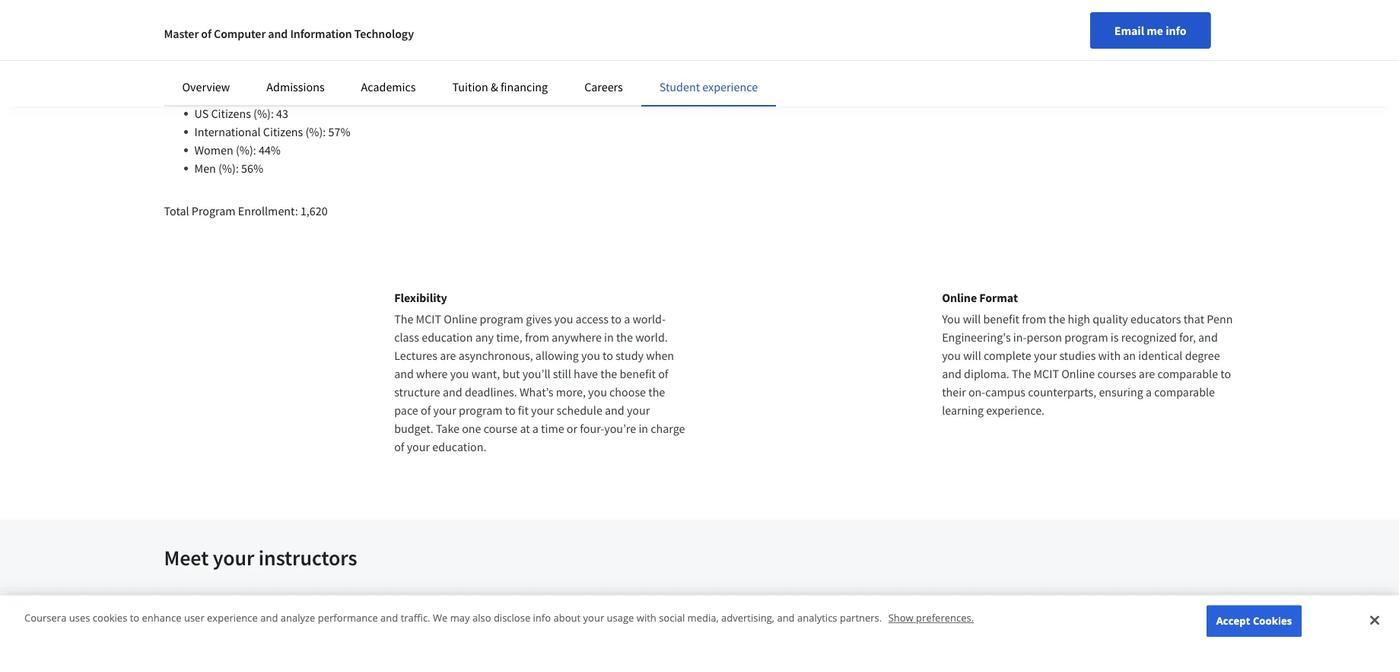 Task type: vqa. For each thing, say whether or not it's contained in the screenshot.
'UNIVERSITY OF MICHIGAN' image
no



Task type: locate. For each thing, give the bounding box(es) containing it.
usage
[[607, 611, 634, 625]]

1 horizontal spatial mcit
[[1034, 366, 1059, 381]]

21-
[[250, 88, 266, 103]]

professor, inside rca professor, computer and information science department
[[1011, 621, 1055, 635]]

your down budget.
[[407, 439, 430, 454]]

susan davidson image
[[164, 596, 248, 649]]

you down engineering's
[[942, 348, 961, 363]]

information inside weiss professor, department of computer and information science
[[261, 636, 314, 649]]

students
[[578, 7, 623, 22]]

1 vertical spatial from
[[1022, 311, 1046, 326]]

1 vertical spatial program
[[1065, 329, 1108, 345]]

the right choose
[[648, 384, 665, 399]]

0 horizontal spatial citizens
[[211, 106, 251, 121]]

that
[[1184, 311, 1205, 326]]

0 vertical spatial benefit
[[983, 311, 1020, 326]]

time,
[[496, 329, 522, 345]]

information
[[290, 26, 352, 41], [733, 621, 786, 635], [1124, 621, 1177, 635], [261, 636, 314, 649]]

science down "performance"
[[316, 636, 350, 649]]

represented: down economics
[[246, 51, 313, 66]]

of left traffic.
[[390, 621, 399, 635]]

of
[[201, 26, 211, 41], [658, 366, 668, 381], [421, 403, 431, 418], [394, 439, 404, 454], [390, 621, 399, 635]]

professor, for department
[[1011, 621, 1055, 635]]

your right about
[[583, 611, 604, 625]]

the up the study
[[616, 329, 633, 345]]

counterparts,
[[1028, 384, 1097, 399]]

2 vertical spatial with
[[637, 611, 656, 625]]

where
[[416, 366, 448, 381]]

1 horizontal spatial are
[[1139, 366, 1155, 381]]

of down when
[[658, 366, 668, 381]]

department inside weiss professor, department of computer and information science
[[334, 621, 388, 635]]

will down engineering's
[[963, 348, 981, 363]]

careers link
[[584, 79, 623, 94]]

0 horizontal spatial info
[[533, 611, 551, 625]]

email me info
[[1115, 23, 1187, 38]]

format
[[979, 290, 1018, 305]]

represented: down 44
[[301, 69, 368, 84]]

performance
[[318, 611, 378, 625]]

1 horizontal spatial from
[[525, 329, 549, 345]]

1 vertical spatial experience
[[207, 611, 258, 625]]

2 professor, from the left
[[1011, 621, 1055, 635]]

with up composition.
[[626, 7, 648, 22]]

1 vertical spatial online
[[444, 311, 477, 326]]

you up have
[[581, 348, 600, 363]]

with
[[626, 7, 648, 22], [1098, 348, 1121, 363], [637, 611, 656, 625]]

anywhere
[[552, 329, 602, 345]]

0 vertical spatial a
[[624, 311, 630, 326]]

diploma.
[[964, 366, 1010, 381]]

your down the person
[[1034, 348, 1057, 363]]

a right ensuring
[[1146, 384, 1152, 399]]

us up age
[[194, 69, 209, 84]]

with down is
[[1098, 348, 1121, 363]]

44%
[[259, 142, 281, 158]]

me
[[1147, 23, 1163, 38]]

pace
[[394, 403, 418, 418]]

benefit inside flexibility the mcit online program gives you access to a world- class education any time, from anywhere in the world. lectures are asynchronous, allowing you to study when and where you want, but you'll still have the benefit of structure and deadlines. what's more, you choose the pace of your program to fit your schedule and your budget. take one course at a time or four-you're in charge of your education.
[[620, 366, 656, 381]]

info inside privacy alert dialog
[[533, 611, 551, 625]]

1 vertical spatial us
[[194, 106, 209, 121]]

advertising,
[[721, 611, 775, 625]]

the down complete
[[1012, 366, 1031, 381]]

0 horizontal spatial mcit
[[416, 311, 441, 326]]

composition.
[[603, 25, 670, 40]]

your up take
[[433, 403, 456, 418]]

program inside online format you will benefit from the high quality educators that penn engineering's in-person program is recognized for, and you will complete your studies with an identical degree and diploma. the mcit online courses are comparable to their on-campus counterparts, ensuring a comparable learning experience.
[[1065, 329, 1108, 345]]

your down choose
[[627, 403, 650, 418]]

education.
[[432, 439, 487, 454]]

0 vertical spatial represented:
[[246, 51, 313, 66]]

1 horizontal spatial science
[[788, 621, 823, 635]]

computer inside rca professor, computer and information science department
[[1057, 621, 1102, 635]]

careers
[[584, 79, 623, 94]]

0 vertical spatial info
[[1166, 23, 1187, 38]]

benefit down the study
[[620, 366, 656, 381]]

engineering's
[[942, 329, 1011, 345]]

citizens down range:
[[211, 106, 251, 121]]

2 vertical spatial a
[[532, 421, 539, 436]]

the left high
[[1049, 311, 1066, 326]]

1 vertical spatial benefit
[[620, 366, 656, 381]]

studies
[[1059, 348, 1096, 363]]

brandon
[[626, 597, 670, 613]]

us down age
[[194, 106, 209, 121]]

1 vertical spatial with
[[1098, 348, 1121, 363]]

benefit inside online format you will benefit from the high quality educators that penn engineering's in-person program is recognized for, and you will complete your studies with an identical degree and diploma. the mcit online courses are comparable to their on-campus counterparts, ensuring a comparable learning experience.
[[983, 311, 1020, 326]]

flexibility
[[394, 290, 447, 305]]

0 horizontal spatial science
[[316, 636, 350, 649]]

traffic.
[[401, 611, 430, 625]]

information inside the "lecturer, computer and information science department; research and education director at th"
[[733, 621, 786, 635]]

lectures
[[394, 348, 437, 363]]

science left accept
[[1179, 621, 1213, 635]]

1 vertical spatial info
[[533, 611, 551, 625]]

more,
[[556, 384, 586, 399]]

to inside privacy alert dialog
[[130, 611, 139, 625]]

0 vertical spatial are
[[440, 348, 456, 363]]

1 vertical spatial mcit
[[1034, 366, 1059, 381]]

0 horizontal spatial in
[[604, 329, 614, 345]]

online down studies
[[1062, 366, 1095, 381]]

0 vertical spatial the
[[394, 311, 413, 326]]

0 vertical spatial at
[[520, 421, 530, 436]]

0 vertical spatial from
[[164, 25, 188, 40]]

mcit down flexibility
[[416, 311, 441, 326]]

41
[[371, 69, 383, 84]]

2 horizontal spatial science
[[1179, 621, 1213, 635]]

you left want,
[[450, 366, 469, 381]]

1 horizontal spatial citizens
[[263, 124, 303, 139]]

brandon krakowsky image
[[529, 596, 614, 649]]

0 vertical spatial experience
[[702, 79, 758, 94]]

1 horizontal spatial department
[[991, 636, 1045, 649]]

the
[[394, 311, 413, 326], [1012, 366, 1031, 381]]

program
[[480, 311, 524, 326], [1065, 329, 1108, 345], [459, 403, 503, 418]]

0 vertical spatial comparable
[[1158, 366, 1218, 381]]

0 vertical spatial will
[[963, 311, 981, 326]]

1 horizontal spatial at
[[831, 636, 840, 649]]

1 horizontal spatial in
[[639, 421, 648, 436]]

from down gives
[[525, 329, 549, 345]]

the inside . students with diverse educational backgrounds, ranging from finance and economics to architecture and literature, contribute to the program's composition.
[[530, 25, 547, 40]]

diverse
[[651, 7, 688, 22]]

lecturer,
[[626, 621, 665, 635]]

uses
[[69, 611, 90, 625]]

in down "access" in the left of the page
[[604, 329, 614, 345]]

educational
[[690, 7, 750, 22]]

in right you're
[[639, 421, 648, 436]]

online up education
[[444, 311, 477, 326]]

1 vertical spatial department
[[991, 636, 1045, 649]]

email
[[1115, 23, 1144, 38]]

1 vertical spatial a
[[1146, 384, 1152, 399]]

with left social
[[637, 611, 656, 625]]

to up 44
[[310, 25, 320, 40]]

2 vertical spatial online
[[1062, 366, 1095, 381]]

1 horizontal spatial professor,
[[1011, 621, 1055, 635]]

program
[[192, 203, 236, 218]]

&
[[491, 79, 498, 94]]

1 horizontal spatial online
[[942, 290, 977, 305]]

1 professor, from the left
[[288, 621, 332, 635]]

to right cookies
[[130, 611, 139, 625]]

states/territories
[[211, 69, 299, 84]]

rca professor, computer and information science department
[[991, 621, 1213, 649]]

1 vertical spatial are
[[1139, 366, 1155, 381]]

us
[[194, 69, 209, 84], [194, 106, 209, 121]]

the
[[530, 25, 547, 40], [1049, 311, 1066, 326], [616, 329, 633, 345], [601, 366, 617, 381], [648, 384, 665, 399]]

1 vertical spatial at
[[831, 636, 840, 649]]

1,620
[[300, 203, 328, 218]]

you're
[[604, 421, 636, 436]]

from left finance
[[164, 25, 188, 40]]

0 horizontal spatial benefit
[[620, 366, 656, 381]]

will up engineering's
[[963, 311, 981, 326]]

1 vertical spatial comparable
[[1154, 384, 1215, 399]]

0 horizontal spatial professor,
[[288, 621, 332, 635]]

program down high
[[1065, 329, 1108, 345]]

0 vertical spatial in
[[604, 329, 614, 345]]

on-
[[969, 384, 986, 399]]

citizens down 43 at top left
[[263, 124, 303, 139]]

will
[[963, 311, 981, 326], [963, 348, 981, 363]]

1 horizontal spatial benefit
[[983, 311, 1020, 326]]

your
[[1034, 348, 1057, 363], [433, 403, 456, 418], [531, 403, 554, 418], [627, 403, 650, 418], [407, 439, 430, 454], [213, 544, 254, 571], [583, 611, 604, 625]]

brandon krakowsky
[[626, 597, 729, 613]]

0 horizontal spatial department
[[334, 621, 388, 635]]

learning
[[942, 403, 984, 418]]

and
[[231, 25, 250, 40], [387, 25, 407, 40], [268, 26, 288, 41], [1198, 329, 1218, 345], [394, 366, 414, 381], [942, 366, 962, 381], [443, 384, 462, 399], [605, 403, 624, 418], [260, 611, 278, 625], [381, 611, 398, 625], [777, 611, 795, 625], [448, 621, 465, 635], [714, 621, 731, 635], [1104, 621, 1121, 635], [727, 636, 744, 649]]

0 vertical spatial online
[[942, 290, 977, 305]]

computer inside weiss professor, department of computer and information science
[[401, 621, 446, 635]]

experience
[[702, 79, 758, 94], [207, 611, 258, 625]]

with inside privacy alert dialog
[[637, 611, 656, 625]]

info right me
[[1166, 23, 1187, 38]]

professor, inside weiss professor, department of computer and information science
[[288, 621, 332, 635]]

economics
[[253, 25, 307, 40]]

lecturer, computer and information science department; research and education director at th
[[626, 621, 859, 649]]

science up director at the right of page
[[788, 621, 823, 635]]

2 horizontal spatial online
[[1062, 366, 1095, 381]]

0 horizontal spatial at
[[520, 421, 530, 436]]

and inside weiss professor, department of computer and information science
[[448, 621, 465, 635]]

you inside online format you will benefit from the high quality educators that penn engineering's in-person program is recognized for, and you will complete your studies with an identical degree and diploma. the mcit online courses are comparable to their on-campus counterparts, ensuring a comparable learning experience.
[[942, 348, 961, 363]]

2 horizontal spatial a
[[1146, 384, 1152, 399]]

science inside the "lecturer, computer and information science department; research and education director at th"
[[788, 621, 823, 635]]

program up time,
[[480, 311, 524, 326]]

0 vertical spatial mcit
[[416, 311, 441, 326]]

0 horizontal spatial the
[[394, 311, 413, 326]]

educators
[[1131, 311, 1181, 326]]

is
[[1111, 329, 1119, 345]]

experience inside privacy alert dialog
[[207, 611, 258, 625]]

online up you
[[942, 290, 977, 305]]

1 vertical spatial the
[[1012, 366, 1031, 381]]

0 horizontal spatial online
[[444, 311, 477, 326]]

program up one at the left of the page
[[459, 403, 503, 418]]

accept cookies
[[1216, 614, 1292, 628]]

info left about
[[533, 611, 551, 625]]

2 horizontal spatial from
[[1022, 311, 1046, 326]]

professor, right rca
[[1011, 621, 1055, 635]]

you down have
[[588, 384, 607, 399]]

may
[[450, 611, 470, 625]]

the left the program's
[[530, 25, 547, 40]]

1 horizontal spatial the
[[1012, 366, 1031, 381]]

quality
[[1093, 311, 1128, 326]]

at
[[520, 421, 530, 436], [831, 636, 840, 649]]

research
[[685, 636, 725, 649]]

online inside flexibility the mcit online program gives you access to a world- class education any time, from anywhere in the world. lectures are asynchronous, allowing you to study when and where you want, but you'll still have the benefit of structure and deadlines. what's more, you choose the pace of your program to fit your schedule and your budget. take one course at a time or four-you're in charge of your education.
[[444, 311, 477, 326]]

benefit down format
[[983, 311, 1020, 326]]

experience right user
[[207, 611, 258, 625]]

experience.
[[986, 403, 1045, 418]]

0 horizontal spatial experience
[[207, 611, 258, 625]]

to
[[310, 25, 320, 40], [517, 25, 528, 40], [611, 311, 622, 326], [603, 348, 613, 363], [1221, 366, 1231, 381], [505, 403, 516, 418], [130, 611, 139, 625]]

0 vertical spatial department
[[334, 621, 388, 635]]

44
[[316, 51, 328, 66]]

a
[[624, 311, 630, 326], [1146, 384, 1152, 399], [532, 421, 539, 436]]

complete
[[984, 348, 1032, 363]]

department down davidson
[[334, 621, 388, 635]]

student
[[660, 79, 700, 94]]

are down identical
[[1139, 366, 1155, 381]]

mcit
[[416, 311, 441, 326], [1034, 366, 1059, 381]]

at right director at the right of page
[[831, 636, 840, 649]]

a left time on the left of the page
[[532, 421, 539, 436]]

1 horizontal spatial info
[[1166, 23, 1187, 38]]

(%):
[[253, 106, 274, 121], [305, 124, 326, 139], [236, 142, 256, 158], [218, 161, 239, 176]]

to down penn
[[1221, 366, 1231, 381]]

for,
[[1179, 329, 1196, 345]]

online
[[942, 290, 977, 305], [444, 311, 477, 326], [1062, 366, 1095, 381]]

a left world-
[[624, 311, 630, 326]]

disclose
[[494, 611, 530, 625]]

penn
[[1207, 311, 1233, 326]]

1 us from the top
[[194, 69, 209, 84]]

comparable
[[1158, 366, 1218, 381], [1154, 384, 1215, 399]]

citizens
[[211, 106, 251, 121], [263, 124, 303, 139]]

0 vertical spatial with
[[626, 7, 648, 22]]

to left fit
[[505, 403, 516, 418]]

experience right student
[[702, 79, 758, 94]]

from up the person
[[1022, 311, 1046, 326]]

are down education
[[440, 348, 456, 363]]

mcit up counterparts,
[[1034, 366, 1059, 381]]

0 horizontal spatial from
[[164, 25, 188, 40]]

department down rca
[[991, 636, 1045, 649]]

at down fit
[[520, 421, 530, 436]]

0 vertical spatial us
[[194, 69, 209, 84]]

benefit
[[983, 311, 1020, 326], [620, 366, 656, 381]]

of right pace at the left bottom of page
[[421, 403, 431, 418]]

your down "what's"
[[531, 403, 554, 418]]

professor, down davidson
[[288, 621, 332, 635]]

0 horizontal spatial are
[[440, 348, 456, 363]]

the up class on the left bottom of the page
[[394, 311, 413, 326]]

asynchronous,
[[459, 348, 533, 363]]

2 vertical spatial from
[[525, 329, 549, 345]]



Task type: describe. For each thing, give the bounding box(es) containing it.
four-
[[580, 421, 604, 436]]

age
[[194, 88, 213, 103]]

1 vertical spatial in
[[639, 421, 648, 436]]

one
[[462, 421, 481, 436]]

program's
[[549, 25, 601, 40]]

your inside online format you will benefit from the high quality educators that penn engineering's in-person program is recognized for, and you will complete your studies with an identical degree and diploma. the mcit online courses are comparable to their on-campus counterparts, ensuring a comparable learning experience.
[[1034, 348, 1057, 363]]

of inside weiss professor, department of computer and information science
[[390, 621, 399, 635]]

the inside flexibility the mcit online program gives you access to a world- class education any time, from anywhere in the world. lectures are asynchronous, allowing you to study when and where you want, but you'll still have the benefit of structure and deadlines. what's more, you choose the pace of your program to fit your schedule and your budget. take one course at a time or four-you're in charge of your education.
[[394, 311, 413, 326]]

(%): left 43 at top left
[[253, 106, 274, 121]]

0 vertical spatial citizens
[[211, 106, 251, 121]]

(%): left 57%
[[305, 124, 326, 139]]

admissions link
[[267, 79, 325, 94]]

overview
[[182, 79, 230, 94]]

preferences.
[[916, 611, 974, 625]]

1 vertical spatial citizens
[[263, 124, 303, 139]]

you up anywhere on the left bottom of page
[[554, 311, 573, 326]]

2 vertical spatial program
[[459, 403, 503, 418]]

world.
[[635, 329, 668, 345]]

campus
[[986, 384, 1026, 399]]

with inside online format you will benefit from the high quality educators that penn engineering's in-person program is recognized for, and you will complete your studies with an identical degree and diploma. the mcit online courses are comparable to their on-campus counterparts, ensuring a comparable learning experience.
[[1098, 348, 1121, 363]]

choose
[[610, 384, 646, 399]]

contribute
[[461, 25, 515, 40]]

master of computer and information technology
[[164, 26, 414, 41]]

technology
[[354, 26, 414, 41]]

privacy alert dialog
[[0, 595, 1399, 649]]

information inside rca professor, computer and information science department
[[1124, 621, 1177, 635]]

a inside online format you will benefit from the high quality educators that penn engineering's in-person program is recognized for, and you will complete your studies with an identical degree and diploma. the mcit online courses are comparable to their on-campus counterparts, ensuring a comparable learning experience.
[[1146, 384, 1152, 399]]

person
[[1027, 329, 1062, 345]]

but
[[503, 366, 520, 381]]

info inside button
[[1166, 23, 1187, 38]]

your inside privacy alert dialog
[[583, 611, 604, 625]]

enhance
[[142, 611, 181, 625]]

weiss professor, department of computer and information science
[[261, 621, 465, 649]]

total program enrollment: 1,620
[[164, 203, 328, 218]]

of right the master at the left top
[[201, 26, 211, 41]]

enrollment:
[[238, 203, 298, 218]]

literature,
[[409, 25, 459, 40]]

we
[[433, 611, 448, 625]]

tuition
[[452, 79, 488, 94]]

deadlines.
[[465, 384, 517, 399]]

ranging
[[824, 7, 863, 22]]

your right meet
[[213, 544, 254, 571]]

instructors
[[259, 544, 357, 571]]

academics link
[[361, 79, 416, 94]]

structure
[[394, 384, 440, 399]]

from inside . students with diverse educational backgrounds, ranging from finance and economics to architecture and literature, contribute to the program's composition.
[[164, 25, 188, 40]]

computer inside the "lecturer, computer and information science department; research and education director at th"
[[667, 621, 712, 635]]

from inside online format you will benefit from the high quality educators that penn engineering's in-person program is recognized for, and you will complete your studies with an identical degree and diploma. the mcit online courses are comparable to their on-campus counterparts, ensuring a comparable learning experience.
[[1022, 311, 1046, 326]]

when
[[646, 348, 674, 363]]

boon thau loo image
[[894, 596, 979, 649]]

1 vertical spatial will
[[963, 348, 981, 363]]

at inside the "lecturer, computer and information science department; research and education director at th"
[[831, 636, 840, 649]]

with inside . students with diverse educational backgrounds, ranging from finance and economics to architecture and literature, contribute to the program's composition.
[[626, 7, 648, 22]]

krakowsky
[[673, 597, 729, 613]]

about
[[554, 611, 581, 625]]

1 horizontal spatial experience
[[702, 79, 758, 94]]

courses
[[1098, 366, 1136, 381]]

43
[[276, 106, 288, 121]]

science inside rca professor, computer and information science department
[[1179, 621, 1213, 635]]

backgrounds,
[[753, 7, 822, 22]]

1 horizontal spatial a
[[624, 311, 630, 326]]

admissions
[[267, 79, 325, 94]]

student experience link
[[660, 79, 758, 94]]

.
[[573, 7, 576, 22]]

to inside online format you will benefit from the high quality educators that penn engineering's in-person program is recognized for, and you will complete your studies with an identical degree and diploma. the mcit online courses are comparable to their on-campus counterparts, ensuring a comparable learning experience.
[[1221, 366, 1231, 381]]

want,
[[472, 366, 500, 381]]

are inside flexibility the mcit online program gives you access to a world- class education any time, from anywhere in the world. lectures are asynchronous, allowing you to study when and where you want, but you'll still have the benefit of structure and deadlines. what's more, you choose the pace of your program to fit your schedule and your budget. take one course at a time or four-you're in charge of your education.
[[440, 348, 456, 363]]

to left the study
[[603, 348, 613, 363]]

tuition & financing link
[[452, 79, 548, 94]]

cookies
[[93, 611, 127, 625]]

flexibility the mcit online program gives you access to a world- class education any time, from anywhere in the world. lectures are asynchronous, allowing you to study when and where you want, but you'll still have the benefit of structure and deadlines. what's more, you choose the pace of your program to fit your schedule and your budget. take one course at a time or four-you're in charge of your education.
[[394, 290, 685, 454]]

fit
[[518, 403, 529, 418]]

department inside rca professor, computer and information science department
[[991, 636, 1045, 649]]

56%
[[241, 161, 263, 176]]

class
[[394, 329, 419, 345]]

identical
[[1139, 348, 1183, 363]]

education
[[422, 329, 473, 345]]

0 horizontal spatial a
[[532, 421, 539, 436]]

time
[[541, 421, 564, 436]]

online format you will benefit from the high quality educators that penn engineering's in-person program is recognized for, and you will complete your studies with an identical degree and diploma. the mcit online courses are comparable to their on-campus counterparts, ensuring a comparable learning experience.
[[942, 290, 1233, 418]]

tuition & financing
[[452, 79, 548, 94]]

director
[[794, 636, 829, 649]]

. students with diverse educational backgrounds, ranging from finance and economics to architecture and literature, contribute to the program's composition.
[[164, 7, 863, 40]]

international
[[194, 124, 261, 139]]

the inside online format you will benefit from the high quality educators that penn engineering's in-person program is recognized for, and you will complete your studies with an identical degree and diploma. the mcit online courses are comparable to their on-campus counterparts, ensuring a comparable learning experience.
[[1012, 366, 1031, 381]]

total
[[164, 203, 189, 218]]

cookies
[[1253, 614, 1292, 628]]

and inside rca professor, computer and information science department
[[1104, 621, 1121, 635]]

the inside online format you will benefit from the high quality educators that penn engineering's in-person program is recognized for, and you will complete your studies with an identical degree and diploma. the mcit online courses are comparable to their on-campus counterparts, ensuring a comparable learning experience.
[[1049, 311, 1066, 326]]

what's
[[520, 384, 554, 399]]

from inside flexibility the mcit online program gives you access to a world- class education any time, from anywhere in the world. lectures are asynchronous, allowing you to study when and where you want, but you'll still have the benefit of structure and deadlines. what's more, you choose the pace of your program to fit your schedule and your budget. take one course at a time or four-you're in charge of your education.
[[525, 329, 549, 345]]

to right contribute at the left of page
[[517, 25, 528, 40]]

study
[[616, 348, 644, 363]]

mcit inside flexibility the mcit online program gives you access to a world- class education any time, from anywhere in the world. lectures are asynchronous, allowing you to study when and where you want, but you'll still have the benefit of structure and deadlines. what's more, you choose the pace of your program to fit your schedule and your budget. take one course at a time or four-you're in charge of your education.
[[416, 311, 441, 326]]

master
[[164, 26, 199, 41]]

or
[[567, 421, 578, 436]]

their
[[942, 384, 966, 399]]

media,
[[688, 611, 719, 625]]

of down budget.
[[394, 439, 404, 454]]

susan
[[261, 597, 292, 613]]

to right "access" in the left of the page
[[611, 311, 622, 326]]

world-
[[633, 311, 666, 326]]

davidson
[[294, 597, 342, 613]]

1 vertical spatial represented:
[[301, 69, 368, 84]]

academics
[[361, 79, 416, 94]]

education
[[746, 636, 791, 649]]

the right have
[[601, 366, 617, 381]]

mcit inside online format you will benefit from the high quality educators that penn engineering's in-person program is recognized for, and you will complete your studies with an identical degree and diploma. the mcit online courses are comparable to their on-campus counterparts, ensuring a comparable learning experience.
[[1034, 366, 1059, 381]]

0 vertical spatial program
[[480, 311, 524, 326]]

at inside flexibility the mcit online program gives you access to a world- class education any time, from anywhere in the world. lectures are asynchronous, allowing you to study when and where you want, but you'll still have the benefit of structure and deadlines. what's more, you choose the pace of your program to fit your schedule and your budget. take one course at a time or four-you're in charge of your education.
[[520, 421, 530, 436]]

(%): right men
[[218, 161, 239, 176]]

have
[[574, 366, 598, 381]]

analytics
[[797, 611, 837, 625]]

professor, for information
[[288, 621, 332, 635]]

analyze
[[281, 611, 315, 625]]

high
[[1068, 311, 1090, 326]]

accept
[[1216, 614, 1250, 628]]

are inside online format you will benefit from the high quality educators that penn engineering's in-person program is recognized for, and you will complete your studies with an identical degree and diploma. the mcit online courses are comparable to their on-campus counterparts, ensuring a comparable learning experience.
[[1139, 366, 1155, 381]]

email me info button
[[1090, 12, 1211, 49]]

(%): up 56%
[[236, 142, 256, 158]]

science inside weiss professor, department of computer and information science
[[316, 636, 350, 649]]

2 us from the top
[[194, 106, 209, 121]]

student experience
[[660, 79, 758, 94]]

ensuring
[[1099, 384, 1143, 399]]



